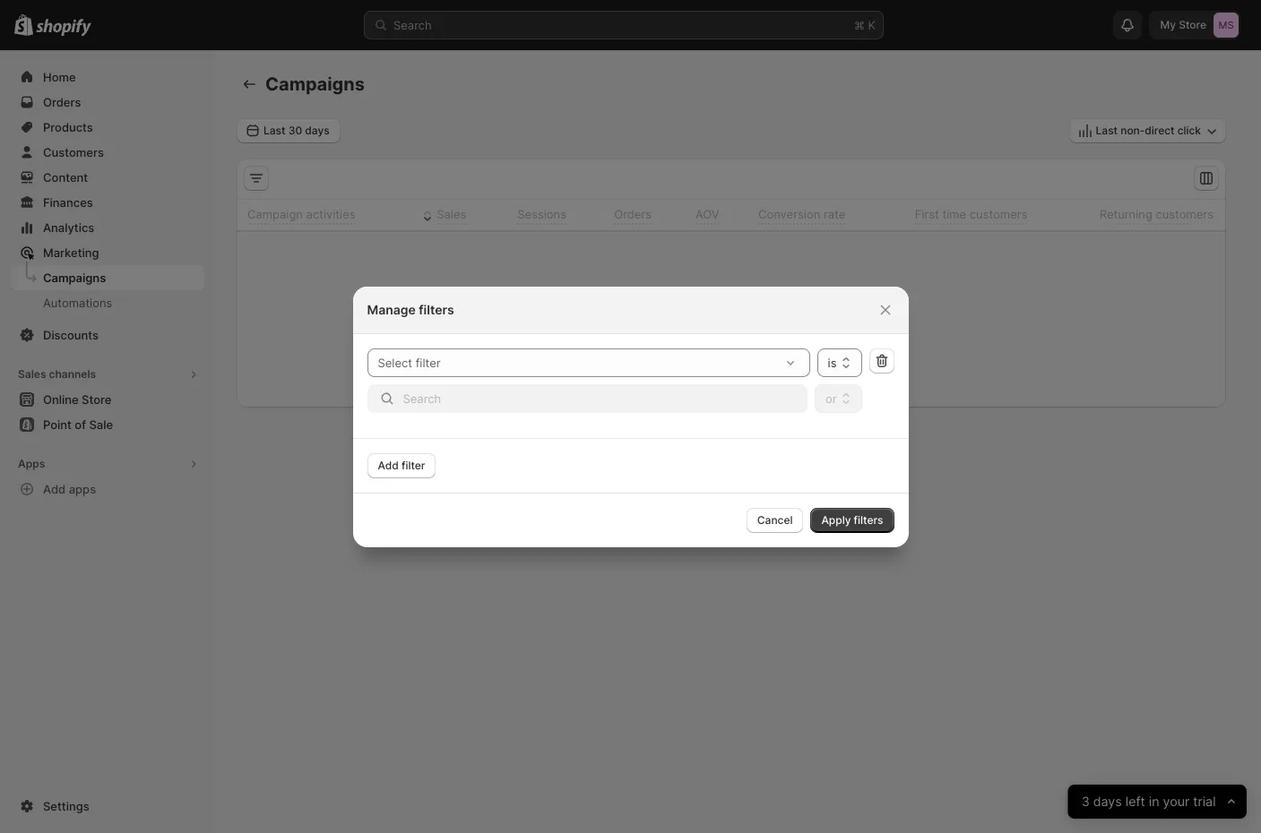 Task type: describe. For each thing, give the bounding box(es) containing it.
discounts link
[[11, 323, 204, 348]]

sales channels button
[[11, 362, 204, 387]]

select
[[685, 329, 719, 343]]

apply filters
[[821, 513, 883, 527]]

marketing
[[43, 246, 99, 260]]

add filter button
[[367, 453, 436, 478]]

sales button
[[416, 202, 469, 228]]

home
[[43, 70, 76, 84]]

activities
[[306, 207, 355, 221]]

apply filters button
[[811, 508, 894, 533]]

aov
[[696, 207, 719, 221]]

campaign
[[247, 207, 303, 221]]

manage filters
[[367, 302, 454, 317]]

add apps button
[[11, 477, 204, 502]]

1 horizontal spatial campaigns
[[265, 73, 365, 95]]

returning
[[1100, 207, 1153, 221]]

period
[[782, 329, 817, 343]]

sales channels
[[18, 367, 96, 381]]

filters for apply filters
[[854, 513, 883, 527]]

apps
[[18, 457, 45, 471]]

a
[[722, 329, 728, 343]]

add apps
[[43, 482, 96, 497]]

orders button
[[594, 202, 654, 228]]

sessions
[[517, 207, 566, 221]]

apps
[[69, 482, 96, 497]]

add for add apps
[[43, 482, 66, 497]]

sessions button
[[497, 202, 569, 228]]

sales for sales channels
[[18, 367, 46, 381]]

returning customers
[[1100, 207, 1214, 221]]

conversion rate
[[758, 207, 846, 221]]

conversion
[[758, 207, 820, 221]]

aov button
[[675, 202, 722, 228]]

1 customers from the left
[[970, 207, 1028, 221]]

automations link
[[11, 290, 204, 316]]

first
[[915, 207, 939, 221]]

please
[[646, 329, 682, 343]]



Task type: vqa. For each thing, say whether or not it's contained in the screenshot.
AOV
yes



Task type: locate. For each thing, give the bounding box(es) containing it.
discounts
[[43, 328, 99, 342]]

customers right time
[[970, 207, 1028, 221]]

sales left "channels"
[[18, 367, 46, 381]]

first time customers
[[915, 207, 1028, 221]]

add filter
[[378, 458, 425, 472]]

sales
[[437, 207, 466, 221], [18, 367, 46, 381]]

filters right apply
[[854, 513, 883, 527]]

automations
[[43, 296, 112, 310]]

sales inside button
[[437, 207, 466, 221]]

1 horizontal spatial customers
[[1156, 207, 1214, 221]]

filter
[[402, 458, 425, 472]]

1 vertical spatial add
[[43, 482, 66, 497]]

add left filter
[[378, 458, 399, 472]]

0 horizontal spatial filters
[[419, 302, 454, 317]]

1 horizontal spatial add
[[378, 458, 399, 472]]

campaigns
[[265, 73, 365, 95], [43, 271, 106, 285]]

2 customers from the left
[[1156, 207, 1214, 221]]

sales for sales
[[437, 207, 466, 221]]

campaigns link
[[11, 265, 204, 290]]

filters
[[419, 302, 454, 317], [854, 513, 883, 527]]

first time customers button
[[894, 202, 1030, 228]]

home link
[[11, 65, 204, 90]]

Select filter text field
[[367, 348, 778, 377]]

⌘ k
[[854, 18, 876, 32]]

add inside "button"
[[43, 482, 66, 497]]

filters for manage filters
[[419, 302, 454, 317]]

add left apps
[[43, 482, 66, 497]]

cancel button
[[746, 508, 804, 533]]

apps button
[[11, 452, 204, 477]]

apply
[[821, 513, 851, 527]]

search
[[393, 18, 432, 32]]

different
[[732, 329, 779, 343]]

settings
[[43, 800, 89, 814]]

k
[[868, 18, 876, 32]]

is
[[828, 355, 837, 370]]

0 horizontal spatial customers
[[970, 207, 1028, 221]]

settings link
[[11, 794, 204, 819]]

1 horizontal spatial sales
[[437, 207, 466, 221]]

0 horizontal spatial add
[[43, 482, 66, 497]]

⌘
[[854, 18, 865, 32]]

campaign activities
[[247, 207, 355, 221]]

or
[[825, 391, 837, 406]]

0 vertical spatial filters
[[419, 302, 454, 317]]

1 vertical spatial sales
[[18, 367, 46, 381]]

0 horizontal spatial sales
[[18, 367, 46, 381]]

sales inside button
[[18, 367, 46, 381]]

please select a different period
[[646, 329, 817, 343]]

filters inside button
[[854, 513, 883, 527]]

channels
[[49, 367, 96, 381]]

0 vertical spatial sales
[[437, 207, 466, 221]]

returning customers button
[[1079, 202, 1216, 228]]

cancel
[[757, 513, 793, 527]]

add inside button
[[378, 458, 399, 472]]

customers
[[970, 207, 1028, 221], [1156, 207, 1214, 221]]

sales left sessions button
[[437, 207, 466, 221]]

manage
[[367, 302, 416, 317]]

add
[[378, 458, 399, 472], [43, 482, 66, 497]]

manage filters dialog
[[0, 286, 1261, 547]]

0 horizontal spatial campaigns
[[43, 271, 106, 285]]

add for add filter
[[378, 458, 399, 472]]

1 vertical spatial campaigns
[[43, 271, 106, 285]]

orders
[[614, 207, 652, 221]]

0 vertical spatial campaigns
[[265, 73, 365, 95]]

customers right returning
[[1156, 207, 1214, 221]]

time
[[942, 207, 966, 221]]

1 vertical spatial filters
[[854, 513, 883, 527]]

marketing link
[[11, 240, 204, 265]]

Search text field
[[403, 384, 808, 413]]

filters right the manage
[[419, 302, 454, 317]]

1 horizontal spatial filters
[[854, 513, 883, 527]]

0 vertical spatial add
[[378, 458, 399, 472]]

shopify image
[[36, 19, 92, 36]]

rate
[[824, 207, 846, 221]]



